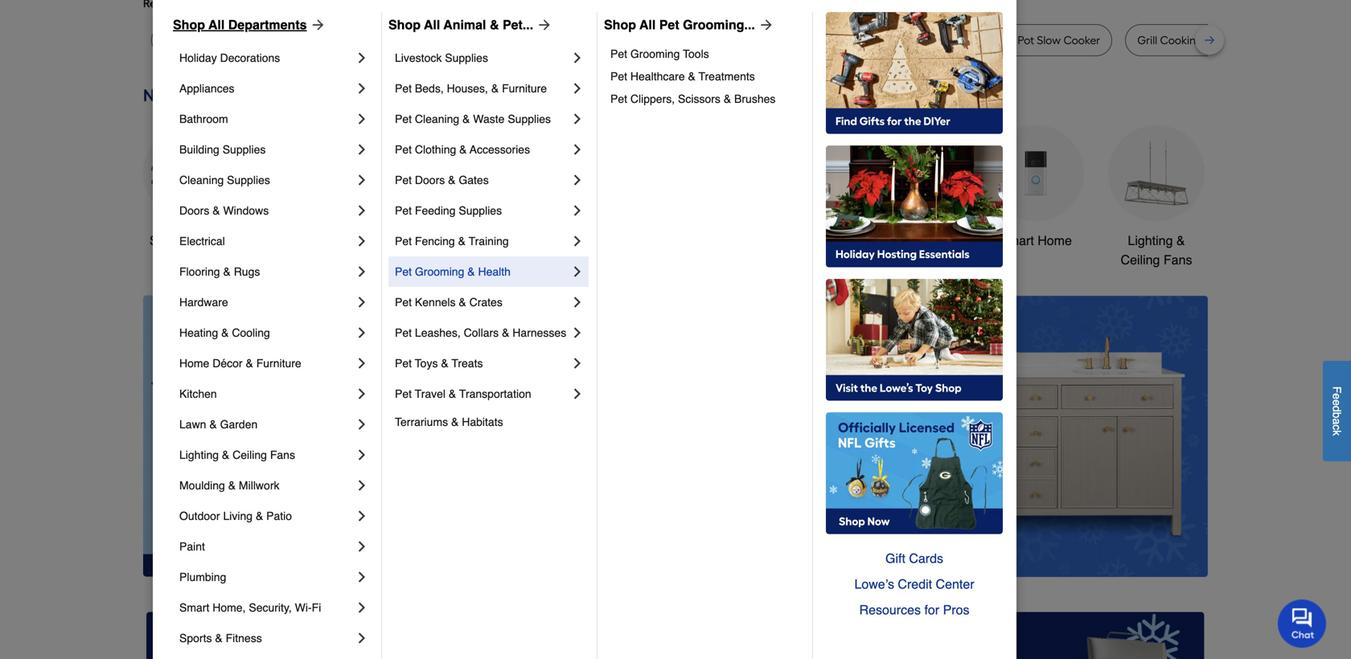 Task type: describe. For each thing, give the bounding box(es) containing it.
heating
[[179, 326, 218, 339]]

chevron right image for flooring & rugs
[[354, 264, 370, 280]]

crock pot cooking pot
[[742, 33, 857, 47]]

for
[[924, 603, 939, 618]]

holiday decorations
[[179, 51, 280, 64]]

chevron right image for outdoor living & patio
[[354, 508, 370, 524]]

cleaning inside pet cleaning & waste supplies link
[[415, 113, 459, 125]]

pet for pet travel & transportation
[[395, 388, 412, 400]]

pet healthcare & treatments
[[610, 70, 755, 83]]

up to 35 percent off select small appliances. image
[[508, 612, 843, 659]]

chevron right image for pet beds, houses, & furniture
[[569, 80, 585, 97]]

treatments
[[698, 70, 755, 83]]

cards
[[909, 551, 943, 566]]

crock pot slow cooker
[[985, 33, 1100, 47]]

training
[[469, 235, 509, 248]]

pet for pet leashes, collars & harnesses
[[395, 326, 412, 339]]

supplies for cleaning supplies
[[227, 174, 270, 187]]

christmas
[[524, 233, 582, 248]]

supplies for livestock supplies
[[445, 51, 488, 64]]

get up to 2 free select tools or batteries when you buy 1 with select purchases. image
[[146, 612, 482, 659]]

smart for smart home, security, wi-fi
[[179, 602, 209, 614]]

scroll to item #4 image
[[852, 548, 891, 554]]

tools inside outdoor tools & equipment
[[798, 233, 828, 248]]

outdoor tools & equipment
[[748, 233, 841, 267]]

moulding & millwork
[[179, 479, 279, 492]]

0 vertical spatial ceiling
[[1121, 252, 1160, 267]]

c
[[1330, 425, 1343, 430]]

chevron right image for pet feeding supplies
[[569, 203, 585, 219]]

sports
[[179, 632, 212, 645]]

supplies down pet doors & gates link
[[459, 204, 502, 217]]

scissors
[[678, 92, 720, 105]]

pet kennels & crates
[[395, 296, 502, 309]]

0 horizontal spatial ceiling
[[233, 449, 267, 462]]

pet for pet grooming tools
[[610, 47, 627, 60]]

smart home, security, wi-fi
[[179, 602, 321, 614]]

cooling
[[232, 326, 270, 339]]

scroll to item #2 image
[[775, 548, 813, 554]]

smart home, security, wi-fi link
[[179, 593, 354, 623]]

outdoor for outdoor living & patio
[[179, 510, 220, 523]]

chevron right image for sports & fitness
[[354, 630, 370, 647]]

electrical link
[[179, 226, 354, 257]]

paint link
[[179, 532, 354, 562]]

smart home link
[[988, 125, 1084, 250]]

fencing
[[415, 235, 455, 248]]

k
[[1330, 430, 1343, 436]]

shop for shop all animal & pet...
[[388, 17, 421, 32]]

pet cleaning & waste supplies link
[[395, 104, 569, 134]]

pet for pet toys & treats
[[395, 357, 412, 370]]

sports & fitness link
[[179, 623, 354, 654]]

livestock
[[395, 51, 442, 64]]

smart for smart home
[[1000, 233, 1034, 248]]

building supplies
[[179, 143, 266, 156]]

pet travel & transportation link
[[395, 379, 569, 409]]

pet for pet feeding supplies
[[395, 204, 412, 217]]

recommended searches for you heading
[[143, 0, 1208, 11]]

toys
[[415, 357, 438, 370]]

0 vertical spatial doors
[[415, 174, 445, 187]]

clippers,
[[630, 92, 675, 105]]

all for pet
[[639, 17, 656, 32]]

pot for instant pot
[[931, 33, 948, 47]]

new deals every day during 25 days of deals image
[[143, 82, 1208, 109]]

feeding
[[415, 204, 456, 217]]

chevron right image for hardware
[[354, 294, 370, 310]]

chevron right image for heating & cooling
[[354, 325, 370, 341]]

hardware link
[[179, 287, 354, 318]]

pet for pet beds, houses, & furniture
[[395, 82, 412, 95]]

pet grooming & health
[[395, 265, 511, 278]]

transportation
[[459, 388, 531, 400]]

1 horizontal spatial home
[[1038, 233, 1072, 248]]

chevron right image for electrical
[[354, 233, 370, 249]]

terrariums
[[395, 416, 448, 429]]

windows
[[223, 204, 269, 217]]

harnesses
[[512, 326, 566, 339]]

a
[[1330, 419, 1343, 425]]

pet toys & treats link
[[395, 348, 569, 379]]

2 cooker from the left
[[1063, 33, 1100, 47]]

houses,
[[447, 82, 488, 95]]

moulding
[[179, 479, 225, 492]]

0 horizontal spatial lighting & ceiling fans
[[179, 449, 295, 462]]

chevron right image for home décor & furniture
[[354, 355, 370, 372]]

visit the lowe's toy shop. image
[[826, 279, 1003, 401]]

flooring & rugs
[[179, 265, 260, 278]]

accessories
[[470, 143, 530, 156]]

resources
[[859, 603, 921, 618]]

pet beds, houses, & furniture link
[[395, 73, 569, 104]]

pet fencing & training link
[[395, 226, 569, 257]]

appliances
[[179, 82, 234, 95]]

pet for pet doors & gates
[[395, 174, 412, 187]]

arrow right image for shop all departments
[[307, 17, 326, 33]]

decorations for holiday
[[220, 51, 280, 64]]

pet for pet cleaning & waste supplies
[[395, 113, 412, 125]]

lawn
[[179, 418, 206, 431]]

beds,
[[415, 82, 444, 95]]

resources for pros
[[859, 603, 969, 618]]

d
[[1330, 406, 1343, 412]]

clothing
[[415, 143, 456, 156]]

pet grooming tools
[[610, 47, 709, 60]]

pet clothing & accessories
[[395, 143, 530, 156]]

find gifts for the diyer. image
[[826, 12, 1003, 134]]

chevron right image for pet toys & treats
[[569, 355, 585, 372]]

chevron right image for pet clothing & accessories
[[569, 142, 585, 158]]

chevron right image for doors & windows
[[354, 203, 370, 219]]

2 horizontal spatial arrow right image
[[1178, 436, 1194, 452]]

gift
[[885, 551, 905, 566]]

1 horizontal spatial lighting & ceiling fans link
[[1108, 125, 1205, 270]]

doors & windows link
[[179, 195, 354, 226]]

shop for shop all pet grooming...
[[604, 17, 636, 32]]

chevron right image for bathroom
[[354, 111, 370, 127]]

pet for pet healthcare & treatments
[[610, 70, 627, 83]]

pet fencing & training
[[395, 235, 509, 248]]

credit
[[898, 577, 932, 592]]

patio
[[266, 510, 292, 523]]

pet leashes, collars & harnesses link
[[395, 318, 569, 348]]

center
[[936, 577, 974, 592]]

travel
[[415, 388, 446, 400]]

shop all pet grooming... link
[[604, 15, 774, 35]]

gift cards link
[[826, 546, 1003, 572]]

chevron right image for pet grooming & health
[[569, 264, 585, 280]]

all for deals
[[183, 233, 197, 248]]

1 horizontal spatial bathroom link
[[867, 125, 963, 250]]

crock for crock pot slow cooker
[[985, 33, 1015, 47]]

pet kennels & crates link
[[395, 287, 569, 318]]

chat invite button image
[[1278, 599, 1327, 648]]

heating & cooling
[[179, 326, 270, 339]]

chevron right image for paint
[[354, 539, 370, 555]]

pet for pet clothing & accessories
[[395, 143, 412, 156]]

brushes
[[734, 92, 776, 105]]

hardware
[[179, 296, 228, 309]]

home,
[[212, 602, 246, 614]]

appliances link
[[179, 73, 354, 104]]

doors inside 'link'
[[179, 204, 209, 217]]

pet leashes, collars & harnesses
[[395, 326, 566, 339]]

chevron right image for smart home, security, wi-fi
[[354, 600, 370, 616]]

pot for crock pot cooking pot
[[775, 33, 792, 47]]

décor
[[212, 357, 243, 370]]

grooming for &
[[415, 265, 464, 278]]

grill
[[1137, 33, 1157, 47]]



Task type: vqa. For each thing, say whether or not it's contained in the screenshot.
Lighting & Ceiling Fans to the right
yes



Task type: locate. For each thing, give the bounding box(es) containing it.
crates
[[469, 296, 502, 309]]

chevron right image
[[569, 50, 585, 66], [569, 80, 585, 97], [569, 111, 585, 127], [354, 142, 370, 158], [354, 172, 370, 188], [569, 172, 585, 188], [354, 233, 370, 249], [354, 264, 370, 280], [354, 294, 370, 310], [354, 325, 370, 341], [569, 325, 585, 341], [354, 447, 370, 463], [354, 478, 370, 494], [354, 508, 370, 524]]

instant
[[894, 33, 929, 47]]

pet toys & treats
[[395, 357, 483, 370]]

0 horizontal spatial doors
[[179, 204, 209, 217]]

supplies up cleaning supplies
[[223, 143, 266, 156]]

heating & cooling link
[[179, 318, 354, 348]]

0 horizontal spatial grooming
[[415, 265, 464, 278]]

pot for crock pot slow cooker
[[1018, 33, 1034, 47]]

0 horizontal spatial home
[[179, 357, 209, 370]]

all inside shop all animal & pet... link
[[424, 17, 440, 32]]

outdoor
[[748, 233, 795, 248], [179, 510, 220, 523]]

arrow right image
[[307, 17, 326, 33], [533, 17, 553, 33], [1178, 436, 1194, 452]]

1 cooker from the left
[[407, 33, 444, 47]]

pet down shop all pet grooming...
[[610, 47, 627, 60]]

2 crock from the left
[[985, 33, 1015, 47]]

1 horizontal spatial cooker
[[1063, 33, 1100, 47]]

0 vertical spatial grooming
[[630, 47, 680, 60]]

&
[[490, 17, 499, 32], [1238, 33, 1246, 47], [688, 70, 695, 83], [491, 82, 499, 95], [724, 92, 731, 105], [462, 113, 470, 125], [459, 143, 467, 156], [448, 174, 456, 187], [212, 204, 220, 217], [832, 233, 841, 248], [1176, 233, 1185, 248], [458, 235, 466, 248], [223, 265, 231, 278], [467, 265, 475, 278], [459, 296, 466, 309], [221, 326, 229, 339], [502, 326, 509, 339], [246, 357, 253, 370], [441, 357, 448, 370], [449, 388, 456, 400], [451, 416, 459, 429], [209, 418, 217, 431], [222, 449, 229, 462], [228, 479, 236, 492], [256, 510, 263, 523], [215, 632, 223, 645]]

outdoor inside outdoor tools & equipment
[[748, 233, 795, 248]]

1 e from the top
[[1330, 393, 1343, 400]]

pet left fencing
[[395, 235, 412, 248]]

1 horizontal spatial furniture
[[502, 82, 547, 95]]

smart inside smart home, security, wi-fi link
[[179, 602, 209, 614]]

pet clippers, scissors & brushes
[[610, 92, 779, 105]]

kitchen link
[[179, 379, 354, 409]]

1 cooking from the left
[[794, 33, 837, 47]]

3 shop from the left
[[604, 17, 636, 32]]

pet up pet kennels & crates
[[395, 265, 412, 278]]

2 cooking from the left
[[1160, 33, 1203, 47]]

shop for shop all departments
[[173, 17, 205, 32]]

pet up pet feeding supplies on the left top of page
[[395, 174, 412, 187]]

animal
[[443, 17, 486, 32]]

1 horizontal spatial smart
[[1000, 233, 1034, 248]]

1 horizontal spatial lighting & ceiling fans
[[1121, 233, 1192, 267]]

bathroom
[[179, 113, 228, 125], [887, 233, 943, 248]]

shop all deals link
[[143, 125, 240, 250]]

shop these last-minute gifts. $99 or less. quantities are limited and won't last. image
[[143, 296, 403, 577]]

chevron right image for lawn & garden
[[354, 417, 370, 433]]

grill cooking grate & warming rack
[[1137, 33, 1324, 47]]

0 horizontal spatial smart
[[179, 602, 209, 614]]

pet left clippers,
[[610, 92, 627, 105]]

pet left feeding
[[395, 204, 412, 217]]

2 slow from the left
[[1037, 33, 1061, 47]]

lighting
[[1128, 233, 1173, 248], [179, 449, 219, 462]]

holiday decorations link
[[179, 43, 354, 73]]

0 horizontal spatial fans
[[270, 449, 295, 462]]

shop
[[173, 17, 205, 32], [388, 17, 421, 32], [604, 17, 636, 32]]

0 vertical spatial smart
[[1000, 233, 1034, 248]]

pet for pet clippers, scissors & brushes
[[610, 92, 627, 105]]

arrow right image
[[755, 17, 774, 33]]

grooming up healthcare
[[630, 47, 680, 60]]

up to 40 percent off select vanities. plus get free local delivery on select vanities. image
[[429, 296, 1208, 577]]

chevron right image for building supplies
[[354, 142, 370, 158]]

home
[[1038, 233, 1072, 248], [179, 357, 209, 370]]

all inside shop all pet grooming... link
[[639, 17, 656, 32]]

1 vertical spatial decorations
[[519, 252, 588, 267]]

shop all animal & pet...
[[388, 17, 533, 32]]

equipment
[[764, 252, 825, 267]]

0 horizontal spatial bathroom
[[179, 113, 228, 125]]

1 horizontal spatial crock
[[985, 33, 1015, 47]]

lowe's credit center link
[[826, 572, 1003, 597]]

grooming...
[[683, 17, 755, 32]]

tools inside "link"
[[418, 233, 448, 248]]

2 e from the top
[[1330, 400, 1343, 406]]

chevron right image for cleaning supplies
[[354, 172, 370, 188]]

flooring
[[179, 265, 220, 278]]

outdoor for outdoor tools & equipment
[[748, 233, 795, 248]]

chevron right image
[[354, 50, 370, 66], [354, 80, 370, 97], [354, 111, 370, 127], [569, 142, 585, 158], [354, 203, 370, 219], [569, 203, 585, 219], [569, 233, 585, 249], [569, 264, 585, 280], [569, 294, 585, 310], [354, 355, 370, 372], [569, 355, 585, 372], [354, 386, 370, 402], [569, 386, 585, 402], [354, 417, 370, 433], [354, 539, 370, 555], [354, 569, 370, 585], [354, 600, 370, 616], [354, 630, 370, 647]]

crock down arrow right icon
[[742, 33, 772, 47]]

chevron right image for pet leashes, collars & harnesses
[[569, 325, 585, 341]]

tools down feeding
[[418, 233, 448, 248]]

cleaning down building
[[179, 174, 224, 187]]

instant pot
[[894, 33, 948, 47]]

outdoor down moulding
[[179, 510, 220, 523]]

grooming for tools
[[630, 47, 680, 60]]

shop all departments link
[[173, 15, 326, 35]]

decorations for christmas
[[519, 252, 588, 267]]

wi-
[[295, 602, 312, 614]]

0 horizontal spatial shop
[[173, 17, 205, 32]]

supplies for building supplies
[[223, 143, 266, 156]]

pet healthcare & treatments link
[[610, 65, 801, 88]]

home décor & furniture link
[[179, 348, 354, 379]]

cleaning up clothing
[[415, 113, 459, 125]]

pet left leashes,
[[395, 326, 412, 339]]

outdoor living & patio link
[[179, 501, 354, 532]]

1 horizontal spatial decorations
[[519, 252, 588, 267]]

0 horizontal spatial crock
[[742, 33, 772, 47]]

f
[[1330, 387, 1343, 393]]

livestock supplies
[[395, 51, 488, 64]]

all right shop
[[183, 233, 197, 248]]

1 horizontal spatial slow
[[1037, 33, 1061, 47]]

1 shop from the left
[[173, 17, 205, 32]]

chevron right image for pet kennels & crates
[[569, 294, 585, 310]]

0 horizontal spatial cooker
[[407, 33, 444, 47]]

outdoor inside outdoor living & patio "link"
[[179, 510, 220, 523]]

pet down livestock on the top
[[395, 113, 412, 125]]

all up holiday decorations
[[208, 17, 225, 32]]

pet for pet fencing & training
[[395, 235, 412, 248]]

up to 30 percent off select grills and accessories. image
[[869, 612, 1205, 659]]

pet left clothing
[[395, 143, 412, 156]]

& inside 'link'
[[212, 204, 220, 217]]

1 crock from the left
[[742, 33, 772, 47]]

furniture up kitchen link
[[256, 357, 301, 370]]

0 vertical spatial cleaning
[[415, 113, 459, 125]]

1 vertical spatial grooming
[[415, 265, 464, 278]]

departments
[[228, 17, 307, 32]]

3 pot from the left
[[931, 33, 948, 47]]

f e e d b a c k button
[[1323, 361, 1351, 462]]

1 horizontal spatial tools
[[683, 47, 709, 60]]

1 slow from the left
[[381, 33, 404, 47]]

fitness
[[226, 632, 262, 645]]

doors up shop all deals
[[179, 204, 209, 217]]

0 vertical spatial outdoor
[[748, 233, 795, 248]]

bathroom link
[[179, 104, 354, 134], [867, 125, 963, 250]]

chevron right image for appliances
[[354, 80, 370, 97]]

chevron right image for plumbing
[[354, 569, 370, 585]]

2 horizontal spatial shop
[[604, 17, 636, 32]]

gates
[[459, 174, 489, 187]]

pet doors & gates link
[[395, 165, 569, 195]]

pet
[[659, 17, 679, 32], [610, 47, 627, 60], [610, 70, 627, 83], [395, 82, 412, 95], [610, 92, 627, 105], [395, 113, 412, 125], [395, 143, 412, 156], [395, 174, 412, 187], [395, 204, 412, 217], [395, 235, 412, 248], [395, 265, 412, 278], [395, 296, 412, 309], [395, 326, 412, 339], [395, 357, 412, 370], [395, 388, 412, 400]]

all for departments
[[208, 17, 225, 32]]

& inside "link"
[[441, 357, 448, 370]]

0 horizontal spatial bathroom link
[[179, 104, 354, 134]]

1 vertical spatial doors
[[179, 204, 209, 217]]

2 pot from the left
[[840, 33, 857, 47]]

pet left the kennels
[[395, 296, 412, 309]]

& inside outdoor tools & equipment
[[832, 233, 841, 248]]

lowe's credit center
[[854, 577, 974, 592]]

1 horizontal spatial ceiling
[[1121, 252, 1160, 267]]

cleaning inside cleaning supplies link
[[179, 174, 224, 187]]

decorations down shop all departments link
[[220, 51, 280, 64]]

crock right instant pot in the top of the page
[[985, 33, 1015, 47]]

all inside "shop all deals" link
[[183, 233, 197, 248]]

microwave countertop
[[481, 33, 598, 47]]

0 vertical spatial home
[[1038, 233, 1072, 248]]

fans
[[1164, 252, 1192, 267], [270, 449, 295, 462]]

1 vertical spatial furniture
[[256, 357, 301, 370]]

arrow right image inside shop all departments link
[[307, 17, 326, 33]]

0 vertical spatial fans
[[1164, 252, 1192, 267]]

pet left 'beds,'
[[395, 82, 412, 95]]

supplies up "windows" at the left of the page
[[227, 174, 270, 187]]

treats
[[451, 357, 483, 370]]

all inside shop all departments link
[[208, 17, 225, 32]]

pet inside "link"
[[395, 357, 412, 370]]

& inside "link"
[[256, 510, 263, 523]]

smart
[[1000, 233, 1034, 248], [179, 602, 209, 614]]

2 shop from the left
[[388, 17, 421, 32]]

outdoor living & patio
[[179, 510, 292, 523]]

chevron right image for pet cleaning & waste supplies
[[569, 111, 585, 127]]

1 vertical spatial lighting & ceiling fans
[[179, 449, 295, 462]]

cooker up livestock on the top
[[407, 33, 444, 47]]

chevron right image for livestock supplies
[[569, 50, 585, 66]]

pros
[[943, 603, 969, 618]]

grate
[[1206, 33, 1235, 47]]

pet clippers, scissors & brushes link
[[610, 88, 801, 110]]

holiday
[[179, 51, 217, 64]]

doors up feeding
[[415, 174, 445, 187]]

fi
[[312, 602, 321, 614]]

e up the b
[[1330, 400, 1343, 406]]

0 horizontal spatial slow
[[381, 33, 404, 47]]

1 vertical spatial fans
[[270, 449, 295, 462]]

scroll to item #5 element
[[891, 546, 932, 556]]

pet clothing & accessories link
[[395, 134, 569, 165]]

2 horizontal spatial tools
[[798, 233, 828, 248]]

1 horizontal spatial cleaning
[[415, 113, 459, 125]]

christmas decorations
[[519, 233, 588, 267]]

cooker left grill
[[1063, 33, 1100, 47]]

1 vertical spatial smart
[[179, 602, 209, 614]]

0 horizontal spatial outdoor
[[179, 510, 220, 523]]

0 horizontal spatial cleaning
[[179, 174, 224, 187]]

0 vertical spatial lighting & ceiling fans
[[1121, 233, 1192, 267]]

grooming up the kennels
[[415, 265, 464, 278]]

chevron right image for lighting & ceiling fans
[[354, 447, 370, 463]]

chevron right image for kitchen
[[354, 386, 370, 402]]

arrow right image inside shop all animal & pet... link
[[533, 17, 553, 33]]

crock for crock pot cooking pot
[[742, 33, 772, 47]]

doors
[[415, 174, 445, 187], [179, 204, 209, 217]]

habitats
[[462, 416, 503, 429]]

kennels
[[415, 296, 456, 309]]

1 horizontal spatial outdoor
[[748, 233, 795, 248]]

1 vertical spatial ceiling
[[233, 449, 267, 462]]

1 vertical spatial outdoor
[[179, 510, 220, 523]]

0 vertical spatial furniture
[[502, 82, 547, 95]]

1 horizontal spatial fans
[[1164, 252, 1192, 267]]

shop up triple slow cooker
[[388, 17, 421, 32]]

holiday hosting essentials. image
[[826, 146, 1003, 268]]

e up the d
[[1330, 393, 1343, 400]]

home décor & furniture
[[179, 357, 301, 370]]

plumbing
[[179, 571, 226, 584]]

1 vertical spatial lighting & ceiling fans link
[[179, 440, 354, 470]]

pet for pet grooming & health
[[395, 265, 412, 278]]

building supplies link
[[179, 134, 354, 165]]

1 horizontal spatial doors
[[415, 174, 445, 187]]

security,
[[249, 602, 292, 614]]

0 horizontal spatial decorations
[[220, 51, 280, 64]]

pet for pet kennels & crates
[[395, 296, 412, 309]]

shop all animal & pet... link
[[388, 15, 553, 35]]

collars
[[464, 326, 499, 339]]

1 horizontal spatial bathroom
[[887, 233, 943, 248]]

ceiling
[[1121, 252, 1160, 267], [233, 449, 267, 462]]

chevron right image for holiday decorations
[[354, 50, 370, 66]]

livestock supplies link
[[395, 43, 569, 73]]

1 vertical spatial lighting
[[179, 449, 219, 462]]

furniture up waste
[[502, 82, 547, 95]]

shop up holiday
[[173, 17, 205, 32]]

1 horizontal spatial shop
[[388, 17, 421, 32]]

tools up the pet healthcare & treatments link
[[683, 47, 709, 60]]

decorations down christmas
[[519, 252, 588, 267]]

health
[[478, 265, 511, 278]]

all up pet grooming tools
[[639, 17, 656, 32]]

electrical
[[179, 235, 225, 248]]

0 vertical spatial bathroom
[[179, 113, 228, 125]]

arrow right image for shop all animal & pet...
[[533, 17, 553, 33]]

supplies right waste
[[508, 113, 551, 125]]

outdoor up equipment at the right top of page
[[748, 233, 795, 248]]

cleaning supplies
[[179, 174, 270, 187]]

tools up equipment at the right top of page
[[798, 233, 828, 248]]

0 vertical spatial lighting
[[1128, 233, 1173, 248]]

1 horizontal spatial grooming
[[630, 47, 680, 60]]

0 horizontal spatial lighting & ceiling fans link
[[179, 440, 354, 470]]

pet doors & gates
[[395, 174, 489, 187]]

chevron right image for pet doors & gates
[[569, 172, 585, 188]]

1 pot from the left
[[775, 33, 792, 47]]

chevron right image for moulding & millwork
[[354, 478, 370, 494]]

1 horizontal spatial lighting
[[1128, 233, 1173, 248]]

all for animal
[[424, 17, 440, 32]]

0 vertical spatial lighting & ceiling fans link
[[1108, 125, 1205, 270]]

1 vertical spatial cleaning
[[179, 174, 224, 187]]

0 horizontal spatial lighting
[[179, 449, 219, 462]]

pet left toys
[[395, 357, 412, 370]]

0 horizontal spatial furniture
[[256, 357, 301, 370]]

millwork
[[239, 479, 279, 492]]

1 horizontal spatial cooking
[[1160, 33, 1203, 47]]

moulding & millwork link
[[179, 470, 354, 501]]

all left animal
[[424, 17, 440, 32]]

flooring & rugs link
[[179, 257, 354, 287]]

chevron right image for pet travel & transportation
[[569, 386, 585, 402]]

b
[[1330, 412, 1343, 419]]

cooking
[[794, 33, 837, 47], [1160, 33, 1203, 47]]

pet...
[[503, 17, 533, 32]]

pet left healthcare
[[610, 70, 627, 83]]

shop up pet grooming tools
[[604, 17, 636, 32]]

f e e d b a c k
[[1330, 387, 1343, 436]]

1 vertical spatial home
[[179, 357, 209, 370]]

pet grooming tools link
[[610, 43, 801, 65]]

supplies up houses,
[[445, 51, 488, 64]]

gift cards
[[885, 551, 943, 566]]

0 vertical spatial decorations
[[220, 51, 280, 64]]

1 horizontal spatial arrow right image
[[533, 17, 553, 33]]

0 horizontal spatial cooking
[[794, 33, 837, 47]]

1 vertical spatial bathroom
[[887, 233, 943, 248]]

0 horizontal spatial tools
[[418, 233, 448, 248]]

chevron right image for pet fencing & training
[[569, 233, 585, 249]]

resources for pros link
[[826, 597, 1003, 623]]

pet down recommended searches for you heading
[[659, 17, 679, 32]]

pet left travel
[[395, 388, 412, 400]]

rugs
[[234, 265, 260, 278]]

0 horizontal spatial arrow right image
[[307, 17, 326, 33]]

officially licensed n f l gifts. shop now. image
[[826, 413, 1003, 535]]

4 pot from the left
[[1018, 33, 1034, 47]]

healthcare
[[630, 70, 685, 83]]



